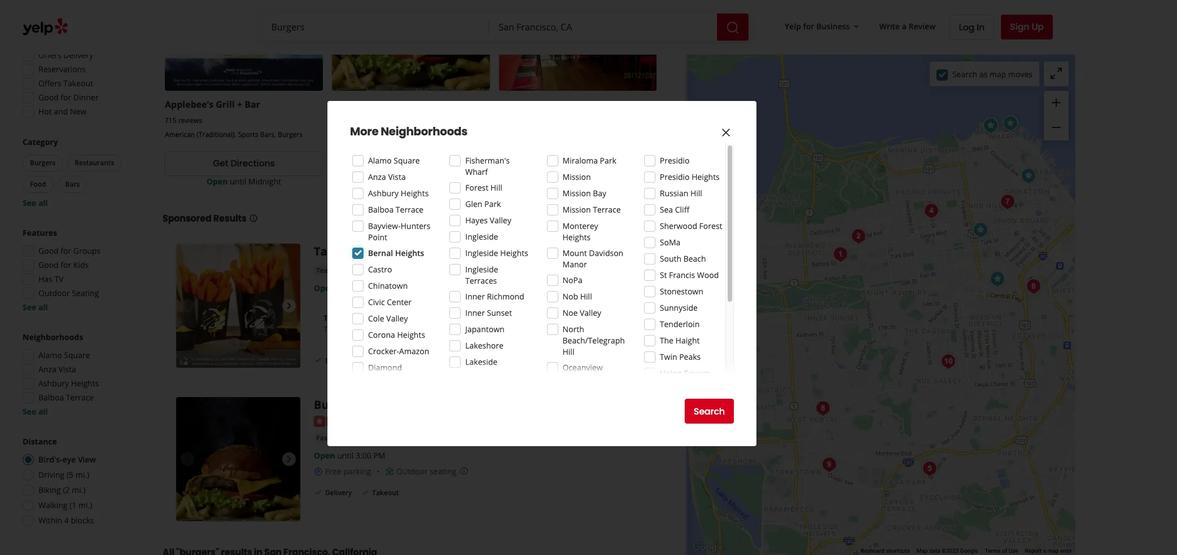 Task type: describe. For each thing, give the bounding box(es) containing it.
balboa terrace inside group
[[38, 392, 94, 403]]

order for 1st order now link
[[388, 157, 413, 170]]

yelp for business
[[785, 21, 850, 31]]

soma
[[660, 237, 681, 248]]

see for good
[[23, 302, 36, 313]]

0 vertical spatial open until 3:00 pm
[[375, 176, 447, 187]]

free
[[325, 466, 341, 477]]

taco bell
[[314, 244, 364, 259]]

appétit for the top bun appétit link
[[352, 98, 386, 111]]

16 checkmark v2 image for taco bell
[[361, 356, 370, 365]]

1 vertical spatial bun appétit link
[[314, 397, 381, 413]]

has
[[38, 274, 52, 285]]

burgers link
[[389, 265, 420, 277]]

terrace inside group
[[66, 392, 94, 403]]

1 horizontal spatial now
[[415, 157, 434, 170]]

taco bell image
[[969, 219, 992, 241]]

hill for russian hill
[[691, 188, 702, 199]]

report a map error
[[1025, 548, 1072, 555]]

search for search as map moves
[[953, 69, 978, 79]]

bun appétit image
[[176, 397, 300, 522]]

distance
[[23, 437, 57, 447]]

mi.) for walking (1 mi.)
[[78, 500, 92, 511]]

burgers right columbus
[[546, 98, 582, 111]]

a for report
[[1043, 548, 1047, 555]]

inner for inner sunset
[[465, 308, 485, 319]]

delivery for bun
[[325, 489, 352, 498]]

2 order now from the left
[[555, 157, 601, 170]]

delivery inside group
[[63, 50, 93, 60]]

bars button
[[58, 176, 87, 193]]

get directions link
[[165, 151, 323, 176]]

anza inside group
[[38, 364, 56, 375]]

google
[[961, 548, 978, 555]]

group containing neighborhoods
[[19, 332, 140, 418]]

sign up
[[1010, 20, 1044, 33]]

biking
[[38, 485, 61, 496]]

taco for taco bell
[[314, 244, 340, 259]]

valley for visitacion valley
[[697, 385, 719, 395]]

outdoor seating
[[38, 288, 99, 299]]

pm up bay
[[604, 176, 616, 187]]

mission for mission bay
[[563, 188, 591, 199]]

union square
[[660, 368, 710, 379]]

anza vista inside group
[[38, 364, 76, 375]]

mexican link
[[351, 265, 384, 277]]

vista inside more neighborhoods 'dialog'
[[388, 172, 406, 182]]

offers delivery
[[38, 50, 93, 60]]

walking (1 mi.)
[[38, 500, 92, 511]]

1 vertical spatial balboa
[[38, 392, 64, 403]]

keyboard shortcuts
[[861, 548, 910, 555]]

corona heights
[[368, 330, 425, 341]]

bun appétit for the top bun appétit link
[[332, 98, 386, 111]]

sherwood
[[660, 221, 697, 232]]

richmond
[[487, 291, 524, 302]]

see all for good
[[23, 302, 48, 313]]

tex-mex link
[[314, 265, 347, 277]]

for for dinner
[[61, 92, 71, 103]]

ashbury heights inside group
[[38, 378, 99, 389]]

0 vertical spatial bell®
[[344, 313, 365, 323]]

fisherman's
[[465, 155, 510, 166]]

error
[[1061, 548, 1072, 555]]

bay
[[593, 188, 607, 199]]

1 vertical spatial square
[[64, 350, 90, 361]]

(2 for reviews)
[[411, 116, 418, 127]]

1 vertical spatial 4.5 star rating image
[[314, 416, 375, 428]]

hayes
[[465, 215, 488, 226]]

bars
[[65, 180, 80, 189]]

groups
[[73, 246, 101, 256]]

0 vertical spatial forest
[[465, 182, 489, 193]]

davidson
[[589, 248, 624, 259]]

open down tex-
[[314, 283, 335, 293]]

1 horizontal spatial burgers button
[[389, 265, 420, 277]]

mission bay
[[563, 188, 607, 199]]

features
[[23, 228, 57, 238]]

fisherman's wharf
[[465, 155, 510, 177]]

good for kids
[[38, 260, 89, 270]]

next image for bun appétit
[[282, 453, 296, 466]]

haight
[[676, 335, 700, 346]]

map
[[917, 548, 928, 555]]

outdoor for outdoor seating
[[38, 288, 70, 299]]

japantown
[[465, 324, 505, 335]]

free parking
[[325, 466, 371, 477]]

see for alamo
[[23, 407, 36, 417]]

peaks
[[679, 352, 701, 363]]

noe
[[563, 308, 578, 319]]

all for alamo square
[[38, 407, 48, 417]]

0 vertical spatial bun appétit link
[[332, 98, 386, 111]]

heights inside the diamond heights
[[368, 374, 396, 385]]

©2023
[[942, 548, 959, 555]]

takeout for taco bell
[[372, 356, 399, 366]]

food inside "button"
[[30, 180, 46, 189]]

north
[[563, 324, 584, 335]]

16 parking v2 image
[[314, 468, 323, 477]]

mission for mission terrace
[[563, 204, 591, 215]]

1 see all from the top
[[23, 198, 48, 208]]

of
[[1002, 548, 1008, 555]]

outdoor for outdoor seating
[[396, 466, 428, 477]]

center
[[387, 297, 412, 308]]

st
[[660, 270, 667, 281]]

2 vertical spatial square
[[684, 368, 710, 379]]

noe valley
[[563, 308, 601, 319]]

balboa terrace inside more neighborhoods 'dialog'
[[368, 204, 424, 215]]

until up free parking
[[337, 451, 354, 461]]

miraloma park
[[563, 155, 617, 166]]

slideshow element for taco bell
[[176, 244, 300, 368]]

the
[[660, 335, 674, 346]]

0 vertical spatial nacho
[[367, 313, 393, 323]]

reservations
[[38, 64, 86, 75]]

alamo square inside group
[[38, 350, 90, 361]]

for for kids
[[61, 260, 71, 270]]

in
[[977, 21, 985, 34]]

2 order now link from the left
[[499, 151, 657, 176]]

beach
[[684, 254, 706, 264]]

wow!! burgers & grill image
[[818, 454, 841, 476]]

neighborhoods inside group
[[23, 332, 83, 343]]

see all button for alamo square
[[23, 407, 48, 417]]

sign
[[1010, 20, 1030, 33]]

park for glen park
[[485, 199, 501, 210]]

view
[[78, 455, 96, 465]]

delivery for taco
[[325, 356, 352, 366]]

north beach/telegraph hill
[[563, 324, 625, 357]]

0 vertical spatial 4.5 star rating image
[[332, 117, 393, 128]]

taco bell® nacho fries taco bell® nacho fries are back for a limited time. read more
[[324, 313, 554, 335]]

new
[[70, 106, 87, 117]]

limited
[[466, 324, 493, 335]]

until up mission bay
[[563, 176, 580, 187]]

16 chevron down v2 image
[[852, 22, 861, 31]]

hill inside north beach/telegraph hill
[[563, 347, 575, 357]]

search button
[[685, 399, 734, 424]]

driving (5 mi.)
[[38, 470, 89, 481]]

roam artisan burgers image
[[920, 200, 943, 222]]

log in
[[959, 21, 985, 34]]

crocker-
[[368, 346, 399, 357]]

diamond heights
[[368, 363, 402, 385]]

offers for offers takeout
[[38, 78, 61, 89]]

terms of use link
[[985, 548, 1019, 555]]

presidio for presidio
[[660, 155, 690, 166]]

valley for cole valley
[[386, 313, 408, 324]]

map region
[[650, 0, 1083, 556]]

2 horizontal spatial now
[[582, 157, 601, 170]]

mexican
[[354, 266, 382, 275]]

salad,
[[366, 133, 385, 142]]

0 horizontal spatial burgers button
[[23, 155, 63, 172]]

map for error
[[1048, 548, 1059, 555]]

zoom out image
[[1050, 121, 1063, 135]]

hill for forest hill
[[491, 182, 502, 193]]

0 horizontal spatial 3:00
[[356, 451, 371, 461]]

1 ingleside from the top
[[465, 232, 498, 242]]

takeout for bun appétit
[[372, 489, 399, 498]]

heights inside group
[[71, 378, 99, 389]]

report a map error link
[[1025, 548, 1072, 555]]

for for groups
[[61, 246, 71, 256]]

offers for offers delivery
[[38, 50, 61, 60]]

mount davidson manor
[[563, 248, 624, 270]]

terrace for monterey
[[593, 204, 621, 215]]

16 info v2 image
[[249, 214, 258, 223]]

valley for noe valley
[[580, 308, 601, 319]]

see all button for good for groups
[[23, 302, 48, 313]]

hi-way burger & fry image
[[937, 350, 960, 373]]

open until midnight
[[207, 176, 281, 187]]

terrace for bayview-
[[396, 204, 424, 215]]

alamo inside group
[[38, 350, 62, 361]]

bird's-eye view
[[38, 455, 96, 465]]

inner richmond
[[465, 291, 524, 302]]

16 checkmark v2 image
[[314, 356, 323, 365]]

driving
[[38, 470, 65, 481]]

pm up 16 outdoor seating v2 image
[[373, 451, 385, 461]]

a for write
[[902, 21, 907, 31]]

miraloma
[[563, 155, 598, 166]]

ashbury heights inside more neighborhoods 'dialog'
[[368, 188, 429, 199]]

columbus
[[499, 98, 544, 111]]

1 mission from the top
[[563, 172, 591, 182]]

more
[[534, 324, 554, 335]]

yelp
[[785, 21, 801, 31]]

1 horizontal spatial 3:00
[[417, 176, 433, 187]]

twin
[[660, 352, 677, 363]]

open now
[[38, 36, 78, 46]]

1 vertical spatial nacho
[[365, 324, 389, 335]]

anza inside more neighborhoods 'dialog'
[[368, 172, 386, 182]]

review
[[909, 21, 936, 31]]

fast food
[[316, 434, 349, 443]]

good for good for kids
[[38, 260, 59, 270]]

presidio for presidio heights
[[660, 172, 690, 182]]

0 vertical spatial fries
[[395, 313, 414, 323]]

and
[[54, 106, 68, 117]]

native burger image
[[847, 225, 870, 248]]

16 checkmark v2 image for bun appétit
[[361, 488, 370, 497]]

has tv
[[38, 274, 64, 285]]

point
[[368, 232, 387, 243]]

good for dinner
[[38, 92, 98, 103]]

open inside group
[[38, 36, 59, 46]]



Task type: vqa. For each thing, say whether or not it's contained in the screenshot.
YOUR NEXT REVIEW AWAITS
no



Task type: locate. For each thing, give the bounding box(es) containing it.
0 vertical spatial 3:00
[[417, 176, 433, 187]]

2 slideshow element from the top
[[176, 397, 300, 522]]

0 horizontal spatial search
[[694, 405, 725, 418]]

taco for taco bell® nacho fries taco bell® nacho fries are back for a limited time. read more
[[324, 313, 342, 323]]

ingleside up terraces
[[465, 264, 498, 275]]

all for good for groups
[[38, 302, 48, 313]]

1 presidio from the top
[[660, 155, 690, 166]]

valley for hayes valley
[[490, 215, 511, 226]]

more neighborhoods
[[350, 124, 468, 139]]

1 horizontal spatial order
[[555, 157, 580, 170]]

2 vertical spatial taco
[[324, 324, 341, 335]]

terrace
[[396, 204, 424, 215], [593, 204, 621, 215], [66, 392, 94, 403]]

a
[[459, 324, 464, 335]]

valley down glen park
[[490, 215, 511, 226]]

columbus burgers
[[499, 98, 582, 111]]

mission terrace
[[563, 204, 621, 215]]

0 vertical spatial ashbury heights
[[368, 188, 429, 199]]

2 order from the left
[[555, 157, 580, 170]]

oceanview
[[563, 363, 603, 373]]

0 vertical spatial ingleside
[[465, 232, 498, 242]]

1 vertical spatial ingleside
[[465, 248, 498, 259]]

kids
[[73, 260, 89, 270]]

(2 for mi.)
[[63, 485, 70, 496]]

order up open until 11:00 pm
[[555, 157, 580, 170]]

2 next image from the top
[[282, 453, 296, 466]]

expand map image
[[1050, 67, 1063, 80]]

1 horizontal spatial order now link
[[499, 151, 657, 176]]

appétit down the diamond heights
[[339, 397, 381, 413]]

3 ingleside from the top
[[465, 264, 498, 275]]

close image
[[719, 126, 733, 139]]

2 vertical spatial delivery
[[325, 489, 352, 498]]

shortcuts
[[886, 548, 910, 555]]

for for business
[[803, 21, 815, 31]]

2 good from the top
[[38, 246, 59, 256]]

ingleside up ingleside terraces
[[465, 248, 498, 259]]

3 see from the top
[[23, 407, 36, 417]]

write a review
[[880, 21, 936, 31]]

2 ingleside from the top
[[465, 248, 498, 259]]

mi.) right (5
[[75, 470, 89, 481]]

2 inner from the top
[[465, 308, 485, 319]]

a right "report"
[[1043, 548, 1047, 555]]

0 vertical spatial offers
[[38, 50, 61, 60]]

0 vertical spatial takeout
[[63, 78, 93, 89]]

alamo inside more neighborhoods 'dialog'
[[368, 155, 392, 166]]

group
[[19, 18, 140, 121], [1044, 91, 1069, 141], [20, 137, 140, 209], [19, 228, 140, 313], [19, 332, 140, 418]]

search left as
[[953, 69, 978, 79]]

keyboard shortcuts button
[[861, 548, 910, 556]]

0 horizontal spatial anza vista
[[38, 364, 76, 375]]

1 slideshow element from the top
[[176, 244, 300, 368]]

1 vertical spatial takeout
[[372, 356, 399, 366]]

1 vertical spatial burgers button
[[389, 265, 420, 277]]

order for 2nd order now link
[[555, 157, 580, 170]]

1 horizontal spatial order now
[[555, 157, 601, 170]]

glen
[[465, 199, 483, 210]]

bun appétit for bun appétit link to the bottom
[[314, 397, 381, 413]]

civic
[[368, 297, 385, 308]]

open up bayview-
[[375, 176, 396, 187]]

bun appétit up fast food
[[314, 397, 381, 413]]

valley right noe
[[580, 308, 601, 319]]

1 vertical spatial fries
[[391, 324, 408, 335]]

0 horizontal spatial order
[[388, 157, 413, 170]]

appétit up more
[[352, 98, 386, 111]]

open left 11:00
[[540, 176, 561, 187]]

16 checkmark v2 image
[[361, 356, 370, 365], [314, 488, 323, 497], [361, 488, 370, 497]]

wharf
[[465, 167, 488, 177]]

neighborhoods inside 'dialog'
[[381, 124, 468, 139]]

balboa inside more neighborhoods 'dialog'
[[368, 204, 394, 215]]

1 vertical spatial (2
[[63, 485, 70, 496]]

option group
[[19, 437, 140, 530]]

see all down food "button"
[[23, 198, 48, 208]]

applebee's
[[165, 98, 214, 111]]

all down has at the left of the page
[[38, 302, 48, 313]]

2 vertical spatial mission
[[563, 204, 591, 215]]

10:00
[[356, 283, 376, 293]]

1 vertical spatial open until 3:00 pm
[[314, 451, 385, 461]]

open until 3:00 pm up free parking
[[314, 451, 385, 461]]

3 see all button from the top
[[23, 407, 48, 417]]

russian
[[660, 188, 689, 199]]

1 vertical spatial all
[[38, 302, 48, 313]]

fast food button
[[314, 433, 351, 444]]

bun for bun appétit link to the bottom
[[314, 397, 336, 413]]

0 horizontal spatial map
[[990, 69, 1007, 79]]

tenderloin inside more neighborhoods 'dialog'
[[660, 319, 700, 330]]

outdoor right 16 outdoor seating v2 image
[[396, 466, 428, 477]]

(2 up walking (1 mi.)
[[63, 485, 70, 496]]

visitacion valley
[[660, 385, 719, 395]]

search inside 'button'
[[694, 405, 725, 418]]

fast inside button
[[316, 434, 330, 443]]

ingleside for ingleside terraces
[[465, 264, 498, 275]]

bun appétit
[[332, 98, 386, 111], [314, 397, 381, 413]]

within
[[38, 516, 62, 526]]

0 horizontal spatial park
[[485, 199, 501, 210]]

takeout up dinner
[[63, 78, 93, 89]]

mission down open until 11:00 pm
[[563, 188, 591, 199]]

pm left wharf
[[435, 176, 447, 187]]

0 vertical spatial tenderloin
[[424, 266, 464, 277]]

vista inside group
[[58, 364, 76, 375]]

map right as
[[990, 69, 1007, 79]]

2 see all from the top
[[23, 302, 48, 313]]

taco
[[314, 244, 340, 259], [324, 313, 342, 323], [324, 324, 341, 335]]

mi.) right (1
[[78, 500, 92, 511]]

0 vertical spatial good
[[38, 92, 59, 103]]

all up distance
[[38, 407, 48, 417]]

0 vertical spatial delivery
[[63, 50, 93, 60]]

nob
[[563, 291, 578, 302]]

good for good for groups
[[38, 246, 59, 256]]

3 good from the top
[[38, 260, 59, 270]]

mission down the miraloma
[[563, 172, 591, 182]]

bar
[[245, 98, 260, 111]]

alamo square inside more neighborhoods 'dialog'
[[368, 155, 420, 166]]

1 vertical spatial see
[[23, 302, 36, 313]]

open up 16 parking v2 image on the bottom of the page
[[314, 451, 335, 461]]

for
[[803, 21, 815, 31], [61, 92, 71, 103], [61, 246, 71, 256], [61, 260, 71, 270]]

columbus burgers image
[[1017, 165, 1040, 187]]

food inside button
[[332, 434, 349, 443]]

0 vertical spatial see all
[[23, 198, 48, 208]]

0 vertical spatial inner
[[465, 291, 485, 302]]

1 vertical spatial slideshow element
[[176, 397, 300, 522]]

use
[[1009, 548, 1019, 555]]

(2 inside option group
[[63, 485, 70, 496]]

1 vertical spatial a
[[1043, 548, 1047, 555]]

2 all from the top
[[38, 302, 48, 313]]

hill for nob hill
[[580, 291, 592, 302]]

visitacion
[[660, 385, 695, 395]]

applebee's grill + bar link
[[165, 98, 260, 111]]

food up free
[[332, 434, 349, 443]]

(traditional),
[[197, 130, 236, 140]]

0 vertical spatial vista
[[388, 172, 406, 182]]

0 horizontal spatial alamo square
[[38, 350, 90, 361]]

0 vertical spatial taco
[[314, 244, 340, 259]]

applebee's grill + bar image
[[980, 114, 1002, 137]]

for inside button
[[803, 21, 815, 31]]

burgers inside group
[[30, 158, 56, 168]]

hill up glen park
[[491, 182, 502, 193]]

bun up fast food
[[314, 397, 336, 413]]

taco up tex-mex
[[314, 244, 340, 259]]

burgers down 4.5
[[386, 133, 411, 142]]

balboa terrace up distance
[[38, 392, 94, 403]]

good down the features
[[38, 246, 59, 256]]

0 vertical spatial burgers button
[[23, 155, 63, 172]]

ingleside terraces
[[465, 264, 498, 286]]

1 horizontal spatial neighborhoods
[[381, 124, 468, 139]]

0 vertical spatial next image
[[282, 299, 296, 313]]

anza vista inside more neighborhoods 'dialog'
[[368, 172, 406, 182]]

sports
[[238, 130, 258, 140]]

search down visitacion valley
[[694, 405, 725, 418]]

1 see all button from the top
[[23, 198, 48, 208]]

until up hunters
[[398, 176, 415, 187]]

write
[[880, 21, 900, 31]]

see all for alamo
[[23, 407, 48, 417]]

read
[[513, 324, 532, 335]]

good up hot
[[38, 92, 59, 103]]

1 vertical spatial vista
[[58, 364, 76, 375]]

1 vertical spatial forest
[[699, 221, 723, 232]]

1 vertical spatial food
[[332, 434, 349, 443]]

search for search
[[694, 405, 725, 418]]

presidio heights
[[660, 172, 720, 182]]

a right write
[[902, 21, 907, 31]]

mount
[[563, 248, 587, 259]]

0 vertical spatial mi.)
[[75, 470, 89, 481]]

business
[[817, 21, 850, 31]]

all down food "button"
[[38, 198, 48, 208]]

2 vertical spatial see all button
[[23, 407, 48, 417]]

1 vertical spatial offers
[[38, 78, 61, 89]]

1 vertical spatial bell®
[[343, 324, 363, 335]]

3:00 up parking
[[356, 451, 371, 461]]

inner for inner richmond
[[465, 291, 485, 302]]

the butcher shop by niku steakhouse image
[[1022, 275, 1045, 298]]

alamo square
[[368, 155, 420, 166], [38, 350, 90, 361]]

moves
[[1009, 69, 1033, 79]]

16 checkmark v2 image down 16 parking v2 image on the bottom of the page
[[314, 488, 323, 497]]

ashbury inside group
[[38, 378, 69, 389]]

burgers down bernal heights
[[391, 266, 417, 275]]

1 horizontal spatial balboa
[[368, 204, 394, 215]]

1 order now link from the left
[[332, 151, 490, 176]]

yelp for business button
[[780, 16, 866, 36]]

hill right nob
[[580, 291, 592, 302]]

hard rock cafe image
[[999, 112, 1022, 135]]

0 horizontal spatial ashbury
[[38, 378, 69, 389]]

1 horizontal spatial vista
[[388, 172, 406, 182]]

takeout down 16 outdoor seating v2 image
[[372, 489, 399, 498]]

hot and new
[[38, 106, 87, 117]]

reviews)
[[420, 116, 450, 127]]

2 presidio from the top
[[660, 172, 690, 182]]

0 horizontal spatial now
[[61, 36, 78, 46]]

hidden spot exl image
[[919, 458, 941, 480]]

balboa up distance
[[38, 392, 64, 403]]

bayview-
[[368, 221, 401, 232]]

1 horizontal spatial anza
[[368, 172, 386, 182]]

info icon image
[[460, 467, 469, 476], [460, 467, 469, 476]]

0 horizontal spatial ashbury heights
[[38, 378, 99, 389]]

park up 11:00
[[600, 155, 617, 166]]

mexican button
[[351, 265, 384, 277]]

bun appétit link up fast food
[[314, 397, 381, 413]]

burgers button down bernal heights
[[389, 265, 420, 277]]

0 horizontal spatial balboa
[[38, 392, 64, 403]]

order down the more neighborhoods
[[388, 157, 413, 170]]

0 vertical spatial square
[[394, 155, 420, 166]]

fast up 16 parking v2 image on the bottom of the page
[[316, 434, 330, 443]]

2 horizontal spatial square
[[684, 368, 710, 379]]

map left error
[[1048, 548, 1059, 555]]

burgers down "category"
[[30, 158, 56, 168]]

0 vertical spatial all
[[38, 198, 48, 208]]

open until 3:00 pm
[[375, 176, 447, 187], [314, 451, 385, 461]]

fast for fast food, salad, burgers
[[332, 133, 345, 142]]

1 order from the left
[[388, 157, 413, 170]]

group containing features
[[19, 228, 140, 313]]

4.5 star rating image
[[332, 117, 393, 128], [314, 416, 375, 428]]

cliff
[[675, 204, 690, 215]]

previous image
[[181, 453, 194, 466]]

16 outdoor seating v2 image
[[385, 468, 394, 477]]

bun appétit image
[[986, 268, 1009, 291]]

0 vertical spatial balboa
[[368, 204, 394, 215]]

hill
[[491, 182, 502, 193], [691, 188, 702, 199], [580, 291, 592, 302], [563, 347, 575, 357]]

1 horizontal spatial (2
[[411, 116, 418, 127]]

4.5 star rating image up fast food
[[314, 416, 375, 428]]

tex-
[[316, 266, 330, 275]]

3 mission from the top
[[563, 204, 591, 215]]

0 horizontal spatial order now
[[388, 157, 434, 170]]

takeout down corona
[[372, 356, 399, 366]]

2 vertical spatial see
[[23, 407, 36, 417]]

anza
[[368, 172, 386, 182], [38, 364, 56, 375]]

3 all from the top
[[38, 407, 48, 417]]

order now link up mission bay
[[499, 151, 657, 176]]

see all button up distance
[[23, 407, 48, 417]]

previous image
[[181, 299, 194, 313]]

bun for the top bun appétit link
[[332, 98, 350, 111]]

more neighborhoods dialog
[[0, 0, 1177, 556]]

fast left food,
[[332, 133, 345, 142]]

stonestown
[[660, 286, 704, 297]]

now inside group
[[61, 36, 78, 46]]

1 horizontal spatial forest
[[699, 221, 723, 232]]

now
[[61, 36, 78, 46], [415, 157, 434, 170], [582, 157, 601, 170]]

1 horizontal spatial map
[[1048, 548, 1059, 555]]

1 vertical spatial next image
[[282, 453, 296, 466]]

slideshow element
[[176, 244, 300, 368], [176, 397, 300, 522]]

mi.) for driving (5 mi.)
[[75, 470, 89, 481]]

1 vertical spatial inner
[[465, 308, 485, 319]]

hill up the oceanview
[[563, 347, 575, 357]]

russian hill
[[660, 188, 702, 199]]

1 vertical spatial ashbury
[[38, 378, 69, 389]]

0 horizontal spatial outdoor
[[38, 288, 70, 299]]

civic center
[[368, 297, 412, 308]]

inner up limited
[[465, 308, 485, 319]]

1 horizontal spatial alamo square
[[368, 155, 420, 166]]

slideshow element for bun appétit
[[176, 397, 300, 522]]

balboa up bayview-
[[368, 204, 394, 215]]

square
[[394, 155, 420, 166], [64, 350, 90, 361], [684, 368, 710, 379]]

1 vertical spatial 3:00
[[356, 451, 371, 461]]

tenderloin left ingleside terraces
[[424, 266, 464, 277]]

1 horizontal spatial park
[[600, 155, 617, 166]]

4.5 (2 reviews)
[[397, 116, 450, 127]]

good up has tv
[[38, 260, 59, 270]]

heights inside monterey heights
[[563, 232, 591, 243]]

1 horizontal spatial search
[[953, 69, 978, 79]]

presidio up presidio heights
[[660, 155, 690, 166]]

uncle boy's image
[[829, 243, 852, 266]]

mi.) for biking (2 mi.)
[[72, 485, 86, 496]]

suggested
[[23, 18, 63, 28]]

2 vertical spatial mi.)
[[78, 500, 92, 511]]

nopa
[[563, 275, 583, 286]]

until down get directions
[[230, 176, 246, 187]]

cole
[[368, 313, 384, 324]]

open until 3:00 pm up hunters
[[375, 176, 447, 187]]

0 vertical spatial search
[[953, 69, 978, 79]]

ingleside for ingleside heights
[[465, 248, 498, 259]]

1 horizontal spatial anza vista
[[368, 172, 406, 182]]

american
[[165, 130, 195, 140]]

takeout inside group
[[63, 78, 93, 89]]

monterey
[[563, 221, 598, 232]]

1 vertical spatial anza
[[38, 364, 56, 375]]

bun up food,
[[332, 98, 350, 111]]

0 vertical spatial mission
[[563, 172, 591, 182]]

zoom in image
[[1050, 96, 1063, 109]]

0 horizontal spatial food
[[30, 180, 46, 189]]

open down the suggested on the top
[[38, 36, 59, 46]]

4.5
[[397, 116, 409, 127]]

0 horizontal spatial order now link
[[332, 151, 490, 176]]

glen park
[[465, 199, 501, 210]]

burgers button down "category"
[[23, 155, 63, 172]]

south beach
[[660, 254, 706, 264]]

log
[[959, 21, 975, 34]]

1 vertical spatial park
[[485, 199, 501, 210]]

16 checkmark v2 image down corona
[[361, 356, 370, 365]]

option group containing distance
[[19, 437, 140, 530]]

taco bell image
[[176, 244, 300, 368]]

forest right sherwood
[[699, 221, 723, 232]]

pm up "civic center"
[[378, 283, 390, 293]]

1 horizontal spatial ashbury
[[368, 188, 399, 199]]

maillards smash burgers image
[[717, 346, 740, 369]]

nacho
[[367, 313, 393, 323], [365, 324, 389, 335]]

1 all from the top
[[38, 198, 48, 208]]

1 order now from the left
[[388, 157, 434, 170]]

1 vertical spatial bun appétit
[[314, 397, 381, 413]]

pm
[[435, 176, 447, 187], [604, 176, 616, 187], [378, 283, 390, 293], [373, 451, 385, 461]]

2 vertical spatial all
[[38, 407, 48, 417]]

1 offers from the top
[[38, 50, 61, 60]]

until down mex
[[337, 283, 354, 293]]

715
[[165, 116, 177, 125]]

bird's-
[[38, 455, 62, 465]]

biking (2 mi.)
[[38, 485, 86, 496]]

ingleside down hayes
[[465, 232, 498, 242]]

now up offers delivery
[[61, 36, 78, 46]]

now up 11:00
[[582, 157, 601, 170]]

offers takeout
[[38, 78, 93, 89]]

3 see all from the top
[[23, 407, 48, 417]]

outdoor down has tv
[[38, 288, 70, 299]]

sea cliff
[[660, 204, 690, 215]]

None search field
[[262, 14, 751, 41]]

forest down wharf
[[465, 182, 489, 193]]

1 see from the top
[[23, 198, 36, 208]]

for down good for groups
[[61, 260, 71, 270]]

mission up monterey
[[563, 204, 591, 215]]

1 vertical spatial neighborhoods
[[23, 332, 83, 343]]

park for miraloma park
[[600, 155, 617, 166]]

good for groups
[[38, 246, 101, 256]]

1 vertical spatial balboa terrace
[[38, 392, 94, 403]]

2 see all button from the top
[[23, 302, 48, 313]]

terms
[[985, 548, 1001, 555]]

0 horizontal spatial (2
[[63, 485, 70, 496]]

for down the offers takeout
[[61, 92, 71, 103]]

sunnyside
[[660, 303, 698, 313]]

map for moves
[[990, 69, 1007, 79]]

for up good for kids
[[61, 246, 71, 256]]

next image
[[282, 299, 296, 313], [282, 453, 296, 466]]

good for good for dinner
[[38, 92, 59, 103]]

2 horizontal spatial terrace
[[593, 204, 621, 215]]

0 vertical spatial anza vista
[[368, 172, 406, 182]]

fast
[[332, 133, 345, 142], [316, 434, 330, 443]]

2 mission from the top
[[563, 188, 591, 199]]

0 vertical spatial alamo square
[[368, 155, 420, 166]]

order now down the more neighborhoods
[[388, 157, 434, 170]]

presidio up russian
[[660, 172, 690, 182]]

1 good from the top
[[38, 92, 59, 103]]

1 inner from the top
[[465, 291, 485, 302]]

bun appétit link up more
[[332, 98, 386, 111]]

4
[[64, 516, 69, 526]]

2 see from the top
[[23, 302, 36, 313]]

2 offers from the top
[[38, 78, 61, 89]]

delivery
[[63, 50, 93, 60], [325, 356, 352, 366], [325, 489, 352, 498]]

see all up distance
[[23, 407, 48, 417]]

outdoor inside group
[[38, 288, 70, 299]]

0 horizontal spatial alamo
[[38, 350, 62, 361]]

1 next image from the top
[[282, 299, 296, 313]]

next image for taco bell
[[282, 299, 296, 313]]

order now link down the more neighborhoods
[[332, 151, 490, 176]]

appétit for bun appétit link to the bottom
[[339, 397, 381, 413]]

fast food, salad, burgers
[[332, 133, 411, 142]]

0 vertical spatial bun
[[332, 98, 350, 111]]

jasmin's image
[[996, 191, 1019, 213]]

google image
[[690, 541, 727, 556]]

offers down open now at the left top of the page
[[38, 50, 61, 60]]

park up hayes valley
[[485, 199, 501, 210]]

group containing suggested
[[19, 18, 140, 121]]

food
[[30, 180, 46, 189], [332, 434, 349, 443]]

map data ©2023 google
[[917, 548, 978, 555]]

0 horizontal spatial tenderloin
[[424, 266, 464, 277]]

16 checkmark v2 image down parking
[[361, 488, 370, 497]]

sherwood forest
[[660, 221, 723, 232]]

bun
[[332, 98, 350, 111], [314, 397, 336, 413]]

burgers right bars,
[[278, 130, 303, 140]]

terms of use
[[985, 548, 1019, 555]]

nacho down civic
[[367, 313, 393, 323]]

1 horizontal spatial balboa terrace
[[368, 204, 424, 215]]

open down the get
[[207, 176, 228, 187]]

order now up open until 11:00 pm
[[555, 157, 601, 170]]

see all button down food "button"
[[23, 198, 48, 208]]

search image
[[726, 21, 740, 34]]

fast food link
[[314, 433, 351, 444]]

fast for fast food
[[316, 434, 330, 443]]

bun appétit up more
[[332, 98, 386, 111]]

park
[[600, 155, 617, 166], [485, 199, 501, 210]]

delivery right 16 checkmark v2 icon
[[325, 356, 352, 366]]

2 vertical spatial ingleside
[[465, 264, 498, 275]]

1 vertical spatial mi.)
[[72, 485, 86, 496]]

calibur image
[[812, 397, 834, 420]]

group containing category
[[20, 137, 140, 209]]

fries down the 'center'
[[395, 313, 414, 323]]

ashbury inside more neighborhoods 'dialog'
[[368, 188, 399, 199]]

burgers inside "applebee's grill + bar 715 reviews american (traditional), sports bars, burgers"
[[278, 130, 303, 140]]

+
[[237, 98, 242, 111]]

1 horizontal spatial square
[[394, 155, 420, 166]]

category
[[23, 137, 58, 147]]



